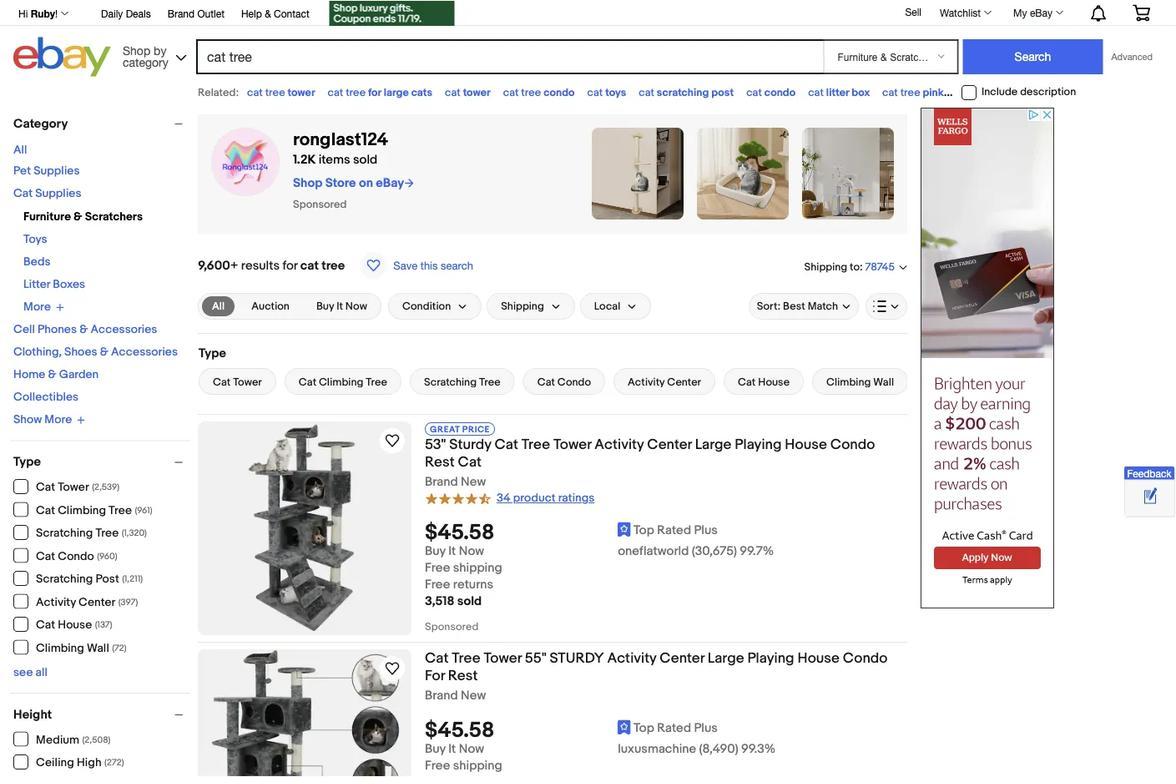 Task type: vqa. For each thing, say whether or not it's contained in the screenshot.
New text field for $30.00
no



Task type: locate. For each thing, give the bounding box(es) containing it.
0 vertical spatial new
[[461, 475, 486, 490]]

2 large from the left
[[957, 86, 982, 99]]

0 vertical spatial buy
[[316, 300, 334, 313]]

buy right the auction link
[[316, 300, 334, 313]]

house inside great price 53" sturdy cat tree tower activity center large playing house condo rest cat brand new
[[785, 436, 827, 453]]

2 rated from the top
[[657, 721, 691, 736]]

tower left the 55"
[[484, 649, 522, 667]]

0 vertical spatial rest
[[425, 453, 455, 471]]

advertisement region
[[921, 108, 1054, 609]]

sold
[[353, 152, 377, 167], [457, 594, 482, 609]]

deals
[[126, 8, 151, 19]]

1 horizontal spatial condo
[[764, 86, 796, 99]]

sold down returns
[[457, 594, 482, 609]]

watch cat tree tower  55" sturdy activity center large playing house condo for rest image
[[382, 659, 402, 679]]

wall for climbing wall
[[873, 376, 894, 389]]

1 horizontal spatial shop
[[293, 175, 322, 190]]

type
[[199, 346, 226, 361], [13, 455, 41, 470]]

0 vertical spatial sold
[[353, 152, 377, 167]]

sturdy
[[449, 436, 491, 453]]

tree down the search for anything text field
[[521, 86, 541, 99]]

brand left "outlet"
[[168, 8, 195, 19]]

& right help
[[265, 8, 271, 19]]

rest
[[425, 453, 455, 471], [448, 667, 478, 685]]

cell phones & accessories clothing, shoes & accessories home & garden collectibles
[[13, 323, 178, 404]]

1 top rated plus from the top
[[634, 523, 718, 538]]

more down litter at the top
[[23, 300, 51, 314]]

cat down cat tower (2,539)
[[36, 503, 55, 518]]

wall
[[873, 376, 894, 389], [87, 641, 109, 655]]

cat for cat tower
[[213, 376, 231, 389]]

toys
[[23, 232, 47, 247]]

cat
[[13, 187, 33, 201], [213, 376, 231, 389], [299, 376, 316, 389], [537, 376, 555, 389], [738, 376, 756, 389], [495, 436, 518, 453], [458, 453, 482, 471], [36, 480, 55, 495], [36, 503, 55, 518], [36, 549, 55, 563], [36, 618, 55, 632], [425, 649, 449, 667]]

for right the results
[[282, 258, 298, 273]]

activity right sturdy
[[607, 649, 657, 667]]

scratching up great price 'dropdown button'
[[424, 376, 477, 389]]

1 horizontal spatial all
[[212, 300, 225, 313]]

plus
[[694, 523, 718, 538], [694, 721, 718, 736]]

0 vertical spatial all link
[[13, 143, 27, 157]]

2 ronglast124 image from the left
[[592, 128, 684, 220]]

34 product ratings link
[[425, 491, 595, 506]]

All selected text field
[[212, 299, 225, 314]]

0 vertical spatial ebay
[[1030, 7, 1053, 18]]

1 vertical spatial playing
[[748, 649, 794, 667]]

0 horizontal spatial large
[[384, 86, 409, 99]]

activity
[[628, 376, 665, 389], [595, 436, 644, 453], [36, 595, 76, 609], [607, 649, 657, 667]]

condo
[[544, 86, 575, 99], [764, 86, 796, 99]]

scratching tree
[[424, 376, 501, 389]]

rated
[[657, 523, 691, 538], [657, 721, 691, 736]]

tree right for
[[452, 649, 480, 667]]

cat down pet
[[13, 187, 33, 201]]

0 vertical spatial supplies
[[34, 164, 80, 178]]

brand inside the cat tree tower  55" sturdy activity center large playing house condo for rest brand new
[[425, 688, 458, 703]]

1 vertical spatial rated
[[657, 721, 691, 736]]

$45.58 for luxusmachine (8,490) 99.3%
[[425, 718, 494, 744]]

1 vertical spatial supplies
[[35, 187, 81, 201]]

cat right 'cats'
[[445, 86, 461, 99]]

tower down the auction link
[[233, 376, 262, 389]]

cat right the activity center
[[738, 376, 756, 389]]

tree left pink
[[900, 86, 920, 99]]

top right top rated plus image
[[634, 721, 654, 736]]

cat climbing tree (961)
[[36, 503, 152, 518]]

luxusmachine
[[618, 742, 696, 757]]

shipping
[[453, 561, 502, 576], [453, 759, 502, 774]]

free for luxusmachine (8,490) 99.3% free shipping
[[425, 759, 450, 774]]

more down collectibles
[[44, 413, 72, 427]]

& right home
[[48, 368, 56, 382]]

3,518
[[425, 594, 455, 609]]

category
[[123, 55, 168, 69]]

1 horizontal spatial sold
[[457, 594, 482, 609]]

1 vertical spatial $45.58
[[425, 718, 494, 744]]

0 horizontal spatial for
[[282, 258, 298, 273]]

cat down the search for anything text field
[[503, 86, 519, 99]]

type button
[[13, 455, 190, 470]]

buy it now right the auction
[[316, 300, 367, 313]]

tower down the search for anything text field
[[463, 86, 491, 99]]

top
[[634, 523, 654, 538], [634, 721, 654, 736]]

shipping to : 78745
[[804, 260, 895, 274]]

3 free from the top
[[425, 759, 450, 774]]

plus for luxusmachine (8,490) 99.3%
[[694, 721, 718, 736]]

1 vertical spatial more
[[44, 413, 72, 427]]

2 tower from the left
[[463, 86, 491, 99]]

collectibles link
[[13, 390, 79, 404]]

ebay right on
[[376, 175, 404, 190]]

buy it now up returns
[[425, 544, 484, 559]]

0 vertical spatial brand
[[168, 8, 195, 19]]

condo left cat toys
[[544, 86, 575, 99]]

shop left by
[[123, 43, 150, 57]]

type down show
[[13, 455, 41, 470]]

sort: best match button
[[749, 293, 859, 320]]

None submit
[[963, 39, 1103, 74]]

(960)
[[97, 551, 117, 562]]

cat house
[[738, 376, 790, 389]]

cat tree condo
[[503, 86, 575, 99]]

1 vertical spatial shipping
[[453, 759, 502, 774]]

(137)
[[95, 620, 112, 631]]

plus up (30,675)
[[694, 523, 718, 538]]

buy down for
[[425, 742, 446, 757]]

clothing, shoes & accessories link
[[13, 345, 178, 359]]

shipping for shipping
[[501, 300, 544, 313]]

rest inside great price 53" sturdy cat tree tower activity center large playing house condo rest cat brand new
[[425, 453, 455, 471]]

cat for cat climbing tree (961)
[[36, 503, 55, 518]]

1 horizontal spatial type
[[199, 346, 226, 361]]

my
[[1014, 7, 1027, 18]]

top right top rated plus icon
[[634, 523, 654, 538]]

tree right the related:
[[265, 86, 285, 99]]

for
[[368, 86, 381, 99], [282, 258, 298, 273]]

rest down the great
[[425, 453, 455, 471]]

cat for cat tree pink
[[882, 86, 898, 99]]

0 vertical spatial shipping
[[804, 260, 848, 273]]

cat right cat tower
[[299, 376, 316, 389]]

ebay right my
[[1030, 7, 1053, 18]]

1 vertical spatial sold
[[457, 594, 482, 609]]

top rated plus for luxusmachine (8,490) 99.3%
[[634, 721, 718, 736]]

buy it now link
[[306, 296, 377, 316]]

& right the "shoes"
[[100, 345, 108, 359]]

cat inside cat tower "link"
[[213, 376, 231, 389]]

cat inside cat climbing tree link
[[299, 376, 316, 389]]

cat right toys
[[639, 86, 654, 99]]

(2,539)
[[92, 482, 119, 493]]

tower
[[288, 86, 315, 99], [463, 86, 491, 99]]

top rated plus image
[[618, 522, 631, 537]]

center inside the cat tree tower  55" sturdy activity center large playing house condo for rest brand new
[[660, 649, 705, 667]]

shop by category banner
[[9, 0, 1163, 81]]

brand outlet
[[168, 8, 225, 19]]

my ebay
[[1014, 7, 1053, 18]]

0 horizontal spatial ebay
[[376, 175, 404, 190]]

buy it now down for
[[425, 742, 484, 757]]

all link up pet
[[13, 143, 27, 157]]

scratching down cat condo (960)
[[36, 572, 93, 586]]

cat right the related:
[[247, 86, 263, 99]]

2 vertical spatial it
[[448, 742, 456, 757]]

this
[[421, 259, 438, 272]]

0 horizontal spatial sold
[[353, 152, 377, 167]]

pet supplies link
[[13, 164, 80, 178]]

$45.58 up returns
[[425, 520, 494, 546]]

brand inside account navigation
[[168, 8, 195, 19]]

1 horizontal spatial tower
[[463, 86, 491, 99]]

tree up product
[[522, 436, 550, 453]]

cat up 'climbing wall (72)' at the left bottom of the page
[[36, 618, 55, 632]]

1 free from the top
[[425, 561, 450, 576]]

main content containing $45.58
[[198, 108, 909, 777]]

cat tower
[[445, 86, 491, 99]]

1 top from the top
[[634, 523, 654, 538]]

(8,490)
[[699, 742, 739, 757]]

items
[[319, 152, 350, 167]]

plus for oneflatworld (30,675) 99.7%
[[694, 523, 718, 538]]

activity center
[[628, 376, 701, 389]]

cat supplies
[[13, 187, 81, 201]]

1 horizontal spatial ebay
[[1030, 7, 1053, 18]]

tree right pink
[[1002, 86, 1022, 99]]

2 new from the top
[[461, 688, 486, 703]]

1 vertical spatial top rated plus
[[634, 721, 718, 736]]

1 vertical spatial for
[[282, 258, 298, 273]]

0 vertical spatial top
[[634, 523, 654, 538]]

feedback
[[1127, 468, 1172, 480]]

1 horizontal spatial wall
[[873, 376, 894, 389]]

climbing down match
[[827, 376, 871, 389]]

all up pet
[[13, 143, 27, 157]]

search
[[441, 259, 473, 272]]

(961)
[[135, 505, 152, 516]]

2 vertical spatial now
[[459, 742, 484, 757]]

0 vertical spatial playing
[[735, 436, 782, 453]]

cat up cat climbing tree (961)
[[36, 480, 55, 495]]

type up cat tower "link"
[[199, 346, 226, 361]]

supplies up cat supplies
[[34, 164, 80, 178]]

tree inside great price 53" sturdy cat tree tower activity center large playing house condo rest cat brand new
[[522, 436, 550, 453]]

2 vertical spatial brand
[[425, 688, 458, 703]]

ronglast124 image
[[211, 128, 280, 196], [592, 128, 684, 220], [697, 128, 789, 220], [802, 128, 894, 220]]

1 vertical spatial ebay
[[376, 175, 404, 190]]

1 vertical spatial accessories
[[111, 345, 178, 359]]

0 vertical spatial wall
[[873, 376, 894, 389]]

playing inside the cat tree tower  55" sturdy activity center large playing house condo for rest brand new
[[748, 649, 794, 667]]

supplies
[[34, 164, 80, 178], [35, 187, 81, 201]]

top rated plus up "luxusmachine"
[[634, 721, 718, 736]]

rest right for
[[448, 667, 478, 685]]

large left include
[[957, 86, 982, 99]]

sell link
[[898, 6, 929, 18]]

0 vertical spatial all
[[13, 143, 27, 157]]

tree for for
[[346, 86, 366, 99]]

cat left litter
[[808, 86, 824, 99]]

0 vertical spatial large
[[695, 436, 732, 453]]

cat for cat toys
[[587, 86, 603, 99]]

scratching up cat condo (960)
[[36, 526, 93, 541]]

cat for cat condo (960)
[[36, 549, 55, 563]]

1 vertical spatial it
[[448, 544, 456, 559]]

large inside great price 53" sturdy cat tree tower activity center large playing house condo rest cat brand new
[[695, 436, 732, 453]]

1 vertical spatial free
[[425, 577, 450, 592]]

show
[[13, 413, 42, 427]]

(1,211)
[[122, 574, 143, 585]]

cat up ronglast124
[[328, 86, 343, 99]]

show more
[[13, 413, 72, 427]]

1 tower from the left
[[288, 86, 315, 99]]

&
[[265, 8, 271, 19], [74, 210, 82, 224], [79, 323, 88, 337], [100, 345, 108, 359], [48, 368, 56, 382]]

condo right post
[[764, 86, 796, 99]]

2 $45.58 from the top
[[425, 718, 494, 744]]

1 vertical spatial top
[[634, 721, 654, 736]]

1 large from the left
[[384, 86, 409, 99]]

cat up scratching post (1,211)
[[36, 549, 55, 563]]

1 horizontal spatial shipping
[[804, 260, 848, 273]]

1 vertical spatial new
[[461, 688, 486, 703]]

cat tower
[[213, 376, 262, 389]]

Search for anything text field
[[199, 41, 820, 73]]

tree for condo
[[521, 86, 541, 99]]

shop down 1.2k
[[293, 175, 322, 190]]

shipping inside dropdown button
[[501, 300, 544, 313]]

top rated plus up 'oneflatworld'
[[634, 523, 718, 538]]

rated up 'oneflatworld'
[[657, 523, 691, 538]]

2 top from the top
[[634, 721, 654, 736]]

1 condo from the left
[[544, 86, 575, 99]]

all link
[[13, 143, 27, 157], [202, 296, 235, 316]]

brand down the 53"
[[425, 475, 458, 490]]

0 vertical spatial shipping
[[453, 561, 502, 576]]

cat for cat climbing tree
[[299, 376, 316, 389]]

tree up watch 53" sturdy cat tree tower activity center large playing house condo rest cat image
[[366, 376, 387, 389]]

cat right post
[[746, 86, 762, 99]]

large left 'cats'
[[384, 86, 409, 99]]

climbing down cat house (137) in the left of the page
[[36, 641, 84, 655]]

all down 9,600
[[212, 300, 225, 313]]

shop store on ebay link
[[293, 175, 414, 190]]

tower up ratings
[[553, 436, 591, 453]]

1 vertical spatial large
[[708, 649, 744, 667]]

climbing down cat tower (2,539)
[[58, 503, 106, 518]]

0 vertical spatial it
[[337, 300, 343, 313]]

wall left (72) on the bottom left of page
[[87, 641, 109, 655]]

2 free from the top
[[425, 577, 450, 592]]

1 vertical spatial brand
[[425, 475, 458, 490]]

0 horizontal spatial condo
[[544, 86, 575, 99]]

0 vertical spatial now
[[345, 300, 367, 313]]

wall down listing options selector. list view selected. image
[[873, 376, 894, 389]]

1.2k
[[293, 152, 316, 167]]

activity up cat house (137) in the left of the page
[[36, 595, 76, 609]]

supplies down the 'pet supplies'
[[35, 187, 81, 201]]

& inside account navigation
[[265, 8, 271, 19]]

shop by category
[[123, 43, 168, 69]]

scratching for scratching tree
[[36, 526, 93, 541]]

2 vertical spatial buy
[[425, 742, 446, 757]]

1 vertical spatial rest
[[448, 667, 478, 685]]

scratchers
[[85, 210, 143, 224]]

accessories down cell phones & accessories link
[[111, 345, 178, 359]]

2 top rated plus from the top
[[634, 721, 718, 736]]

1 horizontal spatial large
[[957, 86, 982, 99]]

rest inside the cat tree tower  55" sturdy activity center large playing house condo for rest brand new
[[448, 667, 478, 685]]

cat for cat house (137)
[[36, 618, 55, 632]]

0 horizontal spatial wall
[[87, 641, 109, 655]]

1 vertical spatial plus
[[694, 721, 718, 736]]

shipping inside 'oneflatworld (30,675) 99.7% free shipping free returns 3,518 sold'
[[453, 561, 502, 576]]

tower inside "link"
[[233, 376, 262, 389]]

cat for cat tree for large cats
[[328, 86, 343, 99]]

1 rated from the top
[[657, 523, 691, 538]]

1 vertical spatial shop
[[293, 175, 322, 190]]

1 vertical spatial wall
[[87, 641, 109, 655]]

1 vertical spatial buy it now
[[425, 544, 484, 559]]

large
[[384, 86, 409, 99], [957, 86, 982, 99]]

shipping inside luxusmachine (8,490) 99.3% free shipping
[[453, 759, 502, 774]]

0 vertical spatial plus
[[694, 523, 718, 538]]

0 horizontal spatial all
[[13, 143, 27, 157]]

1 plus from the top
[[694, 523, 718, 538]]

1 $45.58 from the top
[[425, 520, 494, 546]]

hi ruby !
[[18, 8, 58, 19]]

to
[[850, 260, 860, 273]]

& right furniture
[[74, 210, 82, 224]]

1 horizontal spatial all link
[[202, 296, 235, 316]]

$45.58 down for
[[425, 718, 494, 744]]

0 vertical spatial shop
[[123, 43, 150, 57]]

2 shipping from the top
[[453, 759, 502, 774]]

free inside luxusmachine (8,490) 99.3% free shipping
[[425, 759, 450, 774]]

cat inside the "cat condo" link
[[537, 376, 555, 389]]

cat inside the cat tree tower  55" sturdy activity center large playing house condo for rest brand new
[[425, 649, 449, 667]]

supplies for pet supplies
[[34, 164, 80, 178]]

53" sturdy cat tree tower activity center large playing house condo rest cat image
[[198, 422, 412, 635]]

4 ronglast124 image from the left
[[802, 128, 894, 220]]

1 vertical spatial scratching
[[36, 526, 93, 541]]

all
[[36, 665, 47, 680]]

sort: best match
[[757, 300, 838, 313]]

2 vertical spatial buy it now
[[425, 742, 484, 757]]

0 vertical spatial free
[[425, 561, 450, 576]]

2 vertical spatial scratching
[[36, 572, 93, 586]]

1 vertical spatial type
[[13, 455, 41, 470]]

cat left toys
[[587, 86, 603, 99]]

scratching for scratching post
[[36, 572, 93, 586]]

tower
[[233, 376, 262, 389], [553, 436, 591, 453], [58, 480, 89, 495], [484, 649, 522, 667]]

tree left the "(961)" on the bottom
[[109, 503, 132, 518]]

9,600
[[198, 258, 230, 273]]

rated up "luxusmachine"
[[657, 721, 691, 736]]

tower up ronglast124
[[288, 86, 315, 99]]

cat tree tower  55" sturdy activity center large playing house condo for rest heading
[[425, 649, 888, 685]]

plus up (8,490)
[[694, 721, 718, 736]]

cat down shipping dropdown button
[[537, 376, 555, 389]]

main content
[[198, 108, 909, 777]]

pet
[[13, 164, 31, 178]]

1 new from the top
[[461, 475, 486, 490]]

cat toys
[[587, 86, 626, 99]]

tree up ronglast124 link
[[346, 86, 366, 99]]

0 vertical spatial top rated plus
[[634, 523, 718, 538]]

2 vertical spatial free
[[425, 759, 450, 774]]

1 vertical spatial buy
[[425, 544, 446, 559]]

save
[[393, 259, 418, 272]]

0 horizontal spatial tower
[[288, 86, 315, 99]]

condo inside great price 53" sturdy cat tree tower activity center large playing house condo rest cat brand new
[[830, 436, 875, 453]]

accessories up clothing, shoes & accessories link
[[91, 323, 157, 337]]

more
[[23, 300, 51, 314], [44, 413, 72, 427]]

activity up 53" sturdy cat tree tower activity center large playing house condo rest cat heading
[[628, 376, 665, 389]]

2 plus from the top
[[694, 721, 718, 736]]

pet supplies
[[13, 164, 80, 178]]

cat litter box
[[808, 86, 870, 99]]

1 vertical spatial shipping
[[501, 300, 544, 313]]

all link down 9,600
[[202, 296, 235, 316]]

0 vertical spatial scratching
[[424, 376, 477, 389]]

cat right box at the right top of the page
[[882, 86, 898, 99]]

for left 'cats'
[[368, 86, 381, 99]]

cat left description
[[984, 86, 1000, 99]]

category
[[13, 116, 68, 131]]

shipping inside shipping to : 78745
[[804, 260, 848, 273]]

cat condo
[[537, 376, 591, 389]]

pink
[[923, 86, 944, 99]]

cat for cat tower
[[445, 86, 461, 99]]

0 vertical spatial type
[[199, 346, 226, 361]]

0 vertical spatial $45.58
[[425, 520, 494, 546]]

1 vertical spatial now
[[459, 544, 484, 559]]

oneflatworld (30,675) 99.7% free shipping free returns 3,518 sold
[[425, 544, 774, 609]]

(72)
[[112, 643, 127, 654]]

0 vertical spatial rated
[[657, 523, 691, 538]]

0 horizontal spatial shop
[[123, 43, 150, 57]]

0 horizontal spatial shipping
[[501, 300, 544, 313]]

great
[[430, 424, 460, 435]]

0 vertical spatial for
[[368, 86, 381, 99]]

cat down all selected text box on the top left
[[213, 376, 231, 389]]

1 vertical spatial all
[[212, 300, 225, 313]]

playing inside great price 53" sturdy cat tree tower activity center large playing house condo rest cat brand new
[[735, 436, 782, 453]]

1 shipping from the top
[[453, 561, 502, 576]]

cat right watch cat tree tower  55" sturdy activity center large playing house condo for rest image
[[425, 649, 449, 667]]

buy up 3,518
[[425, 544, 446, 559]]



Task type: describe. For each thing, give the bounding box(es) containing it.
cat for cat tree condo
[[503, 86, 519, 99]]

& up the "shoes"
[[79, 323, 88, 337]]

ruby
[[31, 8, 55, 19]]

now inside buy it now link
[[345, 300, 367, 313]]

for
[[425, 667, 445, 685]]

53" sturdy cat tree tower activity center large playing house condo rest cat heading
[[425, 436, 875, 471]]

sold inside 'oneflatworld (30,675) 99.7% free shipping free returns 3,518 sold'
[[457, 594, 482, 609]]

home & garden link
[[13, 368, 99, 382]]

cat tree tower  55" sturdy activity center large playing house condo for rest brand new
[[425, 649, 888, 703]]

great price 53" sturdy cat tree tower activity center large playing house condo rest cat brand new
[[425, 424, 875, 490]]

tree for pink
[[900, 86, 920, 99]]

listing options selector. list view selected. image
[[873, 300, 900, 313]]

top rated plus image
[[618, 720, 631, 735]]

$45.58 for oneflatworld (30,675) 99.7%
[[425, 520, 494, 546]]

(1,320)
[[122, 528, 147, 539]]

cat scratching post
[[639, 86, 734, 99]]

shipping button
[[487, 293, 575, 320]]

0 horizontal spatial type
[[13, 455, 41, 470]]

0 horizontal spatial all link
[[13, 143, 27, 157]]

scratching post (1,211)
[[36, 572, 143, 586]]

hi
[[18, 8, 28, 19]]

0 vertical spatial buy it now
[[316, 300, 367, 313]]

sponsored
[[293, 198, 347, 211]]

tower inside great price 53" sturdy cat tree tower activity center large playing house condo rest cat brand new
[[553, 436, 591, 453]]

cat tree tower  55" sturdy activity center large playing house condo for rest image
[[198, 649, 412, 777]]

save this search
[[393, 259, 473, 272]]

beds
[[23, 255, 51, 269]]

shipping for luxusmachine (8,490) 99.3% free shipping
[[453, 759, 502, 774]]

cat right sturdy
[[495, 436, 518, 453]]

ceiling high (272)
[[36, 756, 124, 770]]

daily deals link
[[101, 5, 151, 23]]

ebay inside ronglast124 1.2k items sold shop store on ebay sponsored
[[376, 175, 404, 190]]

account navigation
[[9, 0, 1163, 28]]

your shopping cart image
[[1132, 4, 1151, 21]]

(272)
[[104, 758, 124, 768]]

rated for luxusmachine (8,490) 99.3%
[[657, 721, 691, 736]]

it for luxusmachine (8,490) 99.3%
[[448, 742, 456, 757]]

returns
[[453, 577, 494, 592]]

condo inside the cat tree tower  55" sturdy activity center large playing house condo for rest brand new
[[843, 649, 888, 667]]

garden
[[59, 368, 99, 382]]

new inside great price 53" sturdy cat tree tower activity center large playing house condo rest cat brand new
[[461, 475, 486, 490]]

buy for oneflatworld (30,675) 99.7%
[[425, 544, 446, 559]]

1 ronglast124 image from the left
[[211, 128, 280, 196]]

activity inside great price 53" sturdy cat tree tower activity center large playing house condo rest cat brand new
[[595, 436, 644, 453]]

cat for cat tree tower  55" sturdy activity center large playing house condo for rest brand new
[[425, 649, 449, 667]]

cat tree tower  55" sturdy activity center large playing house condo for rest link
[[425, 649, 907, 688]]

ronglast124 1.2k items sold shop store on ebay sponsored
[[293, 129, 404, 211]]

post
[[96, 572, 119, 586]]

shop inside ronglast124 1.2k items sold shop store on ebay sponsored
[[293, 175, 322, 190]]

furniture & scratchers toys beds litter boxes
[[23, 210, 143, 292]]

shipping for oneflatworld (30,675) 99.7% free shipping free returns 3,518 sold
[[453, 561, 502, 576]]

& inside furniture & scratchers toys beds litter boxes
[[74, 210, 82, 224]]

litter boxes link
[[23, 278, 85, 292]]

top for oneflatworld (30,675) 99.7%
[[634, 523, 654, 538]]

cat tree pink
[[882, 86, 944, 99]]

1 vertical spatial all link
[[202, 296, 235, 316]]

tree up buy it now link
[[322, 258, 345, 273]]

shop inside the shop by category
[[123, 43, 150, 57]]

advanced link
[[1103, 40, 1161, 73]]

ebay inside account navigation
[[1030, 7, 1053, 18]]

ratings
[[558, 491, 595, 506]]

large inside the cat tree tower  55" sturdy activity center large playing house condo for rest brand new
[[708, 649, 744, 667]]

post
[[711, 86, 734, 99]]

cell phones & accessories link
[[13, 323, 157, 337]]

cat for cat scratching post
[[639, 86, 654, 99]]

now for luxusmachine (8,490) 99.3%
[[459, 742, 484, 757]]

now for oneflatworld (30,675) 99.7%
[[459, 544, 484, 559]]

condition
[[402, 300, 451, 313]]

more button
[[23, 300, 64, 314]]

clothing,
[[13, 345, 62, 359]]

cat house link
[[724, 368, 804, 395]]

center inside great price 53" sturdy cat tree tower activity center large playing house condo rest cat brand new
[[647, 436, 692, 453]]

new inside the cat tree tower  55" sturdy activity center large playing house condo for rest brand new
[[461, 688, 486, 703]]

all inside all link
[[212, 300, 225, 313]]

55"
[[525, 649, 547, 667]]

cat for cat condo
[[746, 86, 762, 99]]

collectibles
[[13, 390, 79, 404]]

my ebay link
[[1004, 3, 1071, 23]]

cat for cat condo
[[537, 376, 555, 389]]

sell
[[905, 6, 922, 18]]

cat tree tower
[[247, 86, 315, 99]]

cat condo link
[[523, 368, 605, 395]]

related:
[[198, 86, 239, 99]]

free for oneflatworld (30,675) 99.7% free shipping free returns 3,518 sold
[[425, 561, 450, 576]]

get the coupon image
[[330, 1, 455, 26]]

it for oneflatworld (30,675) 99.7%
[[448, 544, 456, 559]]

tree up (960)
[[96, 526, 119, 541]]

watchlist link
[[931, 3, 999, 23]]

tower up cat climbing tree (961)
[[58, 480, 89, 495]]

scratching
[[657, 86, 709, 99]]

cat tower (2,539)
[[36, 480, 119, 495]]

scratching inside scratching tree link
[[424, 376, 477, 389]]

0 vertical spatial more
[[23, 300, 51, 314]]

cell
[[13, 323, 35, 337]]

sturdy
[[550, 649, 604, 667]]

3 ronglast124 image from the left
[[697, 128, 789, 220]]

activity inside the cat tree tower  55" sturdy activity center large playing house condo for rest brand new
[[607, 649, 657, 667]]

cat for cat litter box
[[808, 86, 824, 99]]

cat for cat house
[[738, 376, 756, 389]]

medium (2,508)
[[36, 733, 111, 747]]

cat down price
[[458, 453, 482, 471]]

(30,675)
[[692, 544, 737, 559]]

include
[[982, 86, 1018, 99]]

store
[[325, 175, 356, 190]]

supplies for cat supplies
[[35, 187, 81, 201]]

climbing wall (72)
[[36, 641, 127, 655]]

tower inside the cat tree tower  55" sturdy activity center large playing house condo for rest brand new
[[484, 649, 522, 667]]

top rated plus for oneflatworld (30,675) 99.7%
[[634, 523, 718, 538]]

shop by category button
[[115, 37, 190, 73]]

cat for cat tower (2,539)
[[36, 480, 55, 495]]

rated for oneflatworld (30,675) 99.7%
[[657, 523, 691, 538]]

sold inside ronglast124 1.2k items sold shop store on ebay sponsored
[[353, 152, 377, 167]]

top for luxusmachine (8,490) 99.3%
[[634, 721, 654, 736]]

phones
[[38, 323, 77, 337]]

shipping for shipping to : 78745
[[804, 260, 848, 273]]

2 condo from the left
[[764, 86, 796, 99]]

cats
[[411, 86, 432, 99]]

34 product ratings
[[497, 491, 595, 506]]

tree up price
[[479, 376, 501, 389]]

show more button
[[13, 413, 85, 427]]

0 vertical spatial accessories
[[91, 323, 157, 337]]

tree for tower
[[265, 86, 285, 99]]

shoes
[[64, 345, 97, 359]]

sort:
[[757, 300, 781, 313]]

watch 53" sturdy cat tree tower activity center large playing house condo rest cat image
[[382, 431, 402, 451]]

see
[[13, 665, 33, 680]]

34
[[497, 491, 511, 506]]

1 horizontal spatial for
[[368, 86, 381, 99]]

(397)
[[118, 597, 138, 608]]

ronglast124
[[293, 129, 388, 150]]

on
[[359, 175, 373, 190]]

climbing down buy it now link
[[319, 376, 363, 389]]

none submit inside shop by category banner
[[963, 39, 1103, 74]]

!
[[55, 8, 58, 19]]

buy it now for oneflatworld (30,675) 99.7%
[[425, 544, 484, 559]]

description
[[1020, 86, 1076, 99]]

cat tree for large cats
[[328, 86, 432, 99]]

wall for climbing wall (72)
[[87, 641, 109, 655]]

save this search button
[[355, 251, 478, 280]]

cat for cat supplies
[[13, 187, 33, 201]]

brand inside great price 53" sturdy cat tree tower activity center large playing house condo rest cat brand new
[[425, 475, 458, 490]]

tree inside the cat tree tower  55" sturdy activity center large playing house condo for rest brand new
[[452, 649, 480, 667]]

ceiling
[[36, 756, 74, 770]]

category button
[[13, 116, 190, 131]]

buy it now for luxusmachine (8,490) 99.3%
[[425, 742, 484, 757]]

advanced
[[1112, 51, 1153, 62]]

cat condo
[[746, 86, 796, 99]]

+
[[230, 258, 238, 273]]

buy for luxusmachine (8,490) 99.3%
[[425, 742, 446, 757]]

medium
[[36, 733, 79, 747]]

height button
[[13, 707, 190, 722]]

cat for cat tree tower
[[247, 86, 263, 99]]

best
[[783, 300, 805, 313]]

local
[[594, 300, 620, 313]]

oneflatworld
[[618, 544, 689, 559]]

house inside the cat tree tower  55" sturdy activity center large playing house condo for rest brand new
[[798, 649, 840, 667]]

cat right the results
[[300, 258, 319, 273]]

53"
[[425, 436, 446, 453]]



